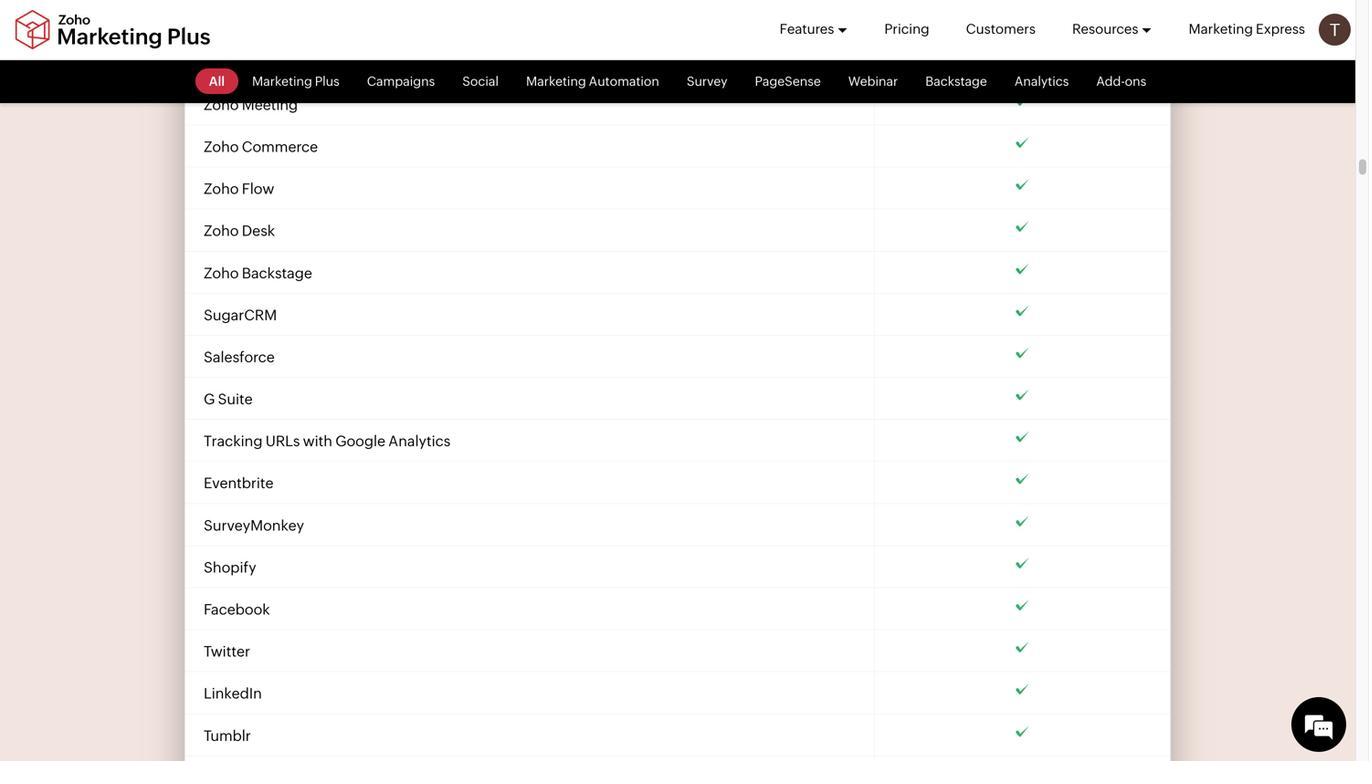 Task type: describe. For each thing, give the bounding box(es) containing it.
express
[[1256, 21, 1305, 37]]

with
[[303, 433, 332, 450]]

marketing express link
[[1189, 0, 1305, 58]]

zoho meeting
[[204, 96, 298, 113]]

desk
[[242, 223, 275, 239]]

facebook
[[204, 602, 270, 618]]

zoho backstage
[[204, 265, 312, 282]]

resources link
[[1072, 0, 1152, 58]]

urls
[[266, 433, 300, 450]]

all
[[209, 74, 225, 89]]

pagesense
[[755, 74, 821, 89]]

campaigns
[[367, 74, 435, 89]]

g suite
[[204, 391, 253, 408]]

1 vertical spatial backstage
[[242, 265, 312, 282]]

google
[[335, 433, 386, 450]]

marketing automation
[[526, 74, 659, 89]]

zoho for zoho backstage
[[204, 265, 239, 282]]

twitter
[[204, 644, 250, 661]]

marketing plus
[[252, 74, 340, 89]]

customers
[[966, 21, 1036, 37]]

add-
[[1097, 74, 1125, 89]]

commerce
[[242, 138, 318, 155]]

1 horizontal spatial analytics
[[1015, 74, 1069, 89]]

ons
[[1125, 74, 1147, 89]]

add-ons
[[1097, 74, 1147, 89]]

sugarcrm
[[204, 307, 277, 324]]

linkedin
[[204, 686, 262, 703]]

tracking urls with google analytics
[[204, 433, 451, 450]]

zoho for zoho recruit
[[204, 54, 239, 71]]

g
[[204, 391, 215, 408]]

zoho for zoho desk
[[204, 223, 239, 239]]

social
[[462, 74, 499, 89]]



Task type: locate. For each thing, give the bounding box(es) containing it.
zoho commerce
[[204, 138, 318, 155]]

zoho down zoho desk on the top left of the page
[[204, 265, 239, 282]]

zoho
[[204, 54, 239, 71], [204, 96, 239, 113], [204, 138, 239, 155], [204, 180, 239, 197], [204, 223, 239, 239], [204, 265, 239, 282]]

0 horizontal spatial backstage
[[242, 265, 312, 282]]

tracking
[[204, 433, 263, 450]]

0 vertical spatial backstage
[[926, 74, 987, 89]]

6 zoho from the top
[[204, 265, 239, 282]]

zoho flow
[[204, 180, 274, 197]]

0 horizontal spatial analytics
[[389, 433, 451, 450]]

shopify
[[204, 559, 256, 576]]

zoho for zoho flow
[[204, 180, 239, 197]]

zoho left desk at top left
[[204, 223, 239, 239]]

1 horizontal spatial backstage
[[926, 74, 987, 89]]

pricing
[[885, 21, 930, 37]]

zoho down all
[[204, 96, 239, 113]]

analytics down the customers link
[[1015, 74, 1069, 89]]

zoho marketingplus logo image
[[14, 10, 212, 50]]

zoho for zoho meeting
[[204, 96, 239, 113]]

analytics right google
[[389, 433, 451, 450]]

zoho left flow
[[204, 180, 239, 197]]

marketing
[[1189, 21, 1253, 37]]

tumblr
[[204, 728, 251, 745]]

webinar
[[848, 74, 898, 89]]

0 vertical spatial analytics
[[1015, 74, 1069, 89]]

salesforce
[[204, 349, 275, 366]]

terry turtle image
[[1319, 14, 1351, 46]]

backstage down the customers link
[[926, 74, 987, 89]]

2 zoho from the top
[[204, 96, 239, 113]]

features link
[[780, 0, 848, 58]]

backstage down desk at top left
[[242, 265, 312, 282]]

resources
[[1072, 21, 1139, 37]]

analytics
[[1015, 74, 1069, 89], [389, 433, 451, 450]]

recruit
[[242, 54, 291, 71]]

zoho recruit
[[204, 54, 291, 71]]

surveymonkey
[[204, 517, 304, 534]]

pricing link
[[885, 0, 930, 58]]

eventbrite
[[204, 475, 274, 492]]

1 vertical spatial analytics
[[389, 433, 451, 450]]

zoho up all
[[204, 54, 239, 71]]

zoho desk
[[204, 223, 275, 239]]

4 zoho from the top
[[204, 180, 239, 197]]

zoho up "zoho flow"
[[204, 138, 239, 155]]

flow
[[242, 180, 274, 197]]

customers link
[[966, 0, 1036, 58]]

survey
[[687, 74, 728, 89]]

zoho for zoho commerce
[[204, 138, 239, 155]]

1 zoho from the top
[[204, 54, 239, 71]]

marketing express
[[1189, 21, 1305, 37]]

5 zoho from the top
[[204, 223, 239, 239]]

suite
[[218, 391, 253, 408]]

meeting
[[242, 96, 298, 113]]

backstage
[[926, 74, 987, 89], [242, 265, 312, 282]]

3 zoho from the top
[[204, 138, 239, 155]]

features
[[780, 21, 834, 37]]



Task type: vqa. For each thing, say whether or not it's contained in the screenshot.
the PageSense
yes



